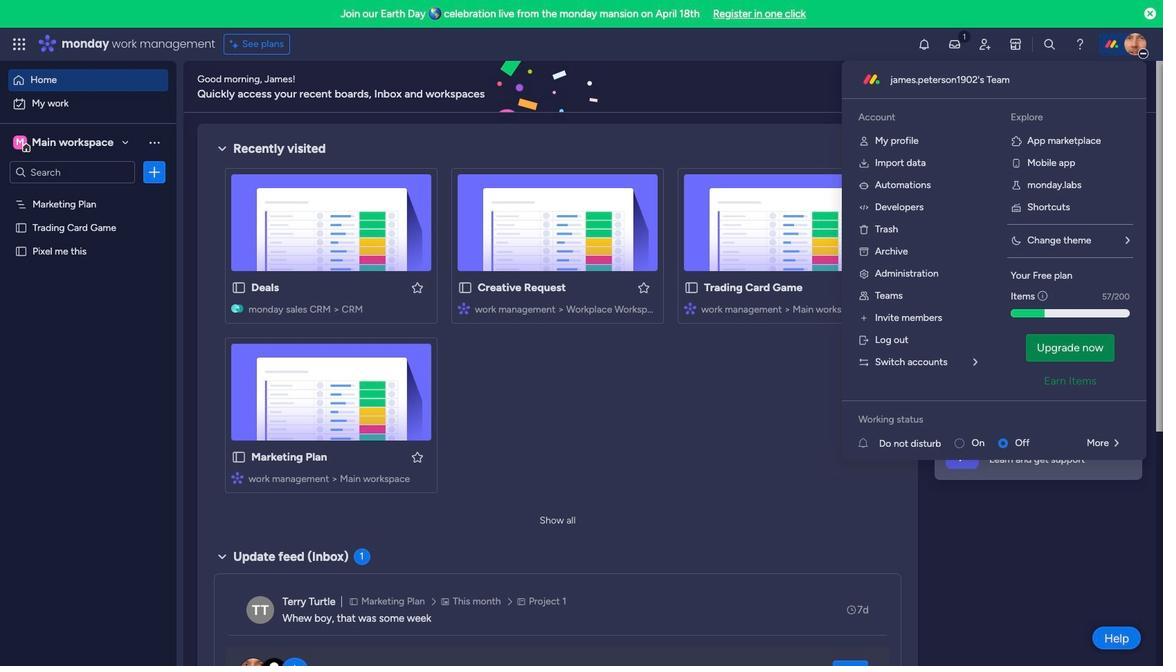 Task type: describe. For each thing, give the bounding box(es) containing it.
developers image
[[859, 202, 870, 213]]

monday.labs image
[[1011, 180, 1022, 191]]

import data image
[[859, 158, 870, 169]]

1 image
[[958, 28, 971, 44]]

update feed image
[[948, 37, 962, 51]]

quick search results list box
[[214, 157, 901, 510]]

0 vertical spatial option
[[8, 69, 168, 91]]

mobile app image
[[1011, 158, 1022, 169]]

v2 user feedback image
[[946, 79, 956, 95]]

1 element
[[354, 549, 370, 566]]

v2 surfce notifications image
[[859, 437, 879, 451]]

2 vertical spatial option
[[0, 191, 177, 194]]

my profile image
[[859, 136, 870, 147]]

component image
[[684, 302, 697, 315]]

close recently visited image
[[214, 141, 231, 157]]

options image
[[147, 165, 161, 179]]

teams image
[[859, 291, 870, 302]]

trash image
[[859, 224, 870, 235]]

change theme image
[[1011, 235, 1022, 246]]

workspace image
[[13, 135, 27, 150]]

archive image
[[859, 246, 870, 258]]

james peterson image
[[1124, 33, 1147, 55]]



Task type: vqa. For each thing, say whether or not it's contained in the screenshot.
dapulse close IMAGE
no



Task type: locate. For each thing, give the bounding box(es) containing it.
shortcuts image
[[1011, 202, 1022, 213]]

0 horizontal spatial invite members image
[[859, 313, 870, 324]]

workspace selection element
[[13, 134, 116, 152]]

notifications image
[[917, 37, 931, 51]]

invite members image right 1 icon
[[978, 37, 992, 51]]

log out image
[[859, 335, 870, 346]]

add to favorites image
[[411, 281, 424, 295], [637, 281, 651, 295], [411, 450, 424, 464]]

administration image
[[859, 269, 870, 280]]

workspace options image
[[147, 136, 161, 149]]

help center element
[[935, 425, 1142, 480]]

monday marketplace image
[[1009, 37, 1023, 51]]

1 vertical spatial option
[[8, 93, 168, 115]]

select product image
[[12, 37, 26, 51]]

see plans image
[[230, 37, 242, 52]]

public board image
[[15, 244, 28, 258], [231, 280, 246, 296], [458, 280, 473, 296], [684, 280, 699, 296], [231, 450, 246, 465]]

1 vertical spatial invite members image
[[859, 313, 870, 324]]

close update feed (inbox) image
[[214, 549, 231, 566]]

getting started element
[[935, 358, 1142, 414]]

add to favorites image
[[863, 281, 877, 295]]

Search in workspace field
[[29, 164, 116, 180]]

0 vertical spatial invite members image
[[978, 37, 992, 51]]

option
[[8, 69, 168, 91], [8, 93, 168, 115], [0, 191, 177, 194]]

templates image image
[[947, 132, 1130, 228]]

list arrow image
[[1115, 439, 1119, 449]]

automations image
[[859, 180, 870, 191]]

v2 info image
[[1038, 289, 1048, 304]]

search everything image
[[1043, 37, 1057, 51]]

invite members image up log out icon
[[859, 313, 870, 324]]

help image
[[1073, 37, 1087, 51]]

list box
[[0, 189, 177, 450]]

public board image
[[15, 221, 28, 234]]

invite members image
[[978, 37, 992, 51], [859, 313, 870, 324]]

terry turtle image
[[246, 597, 274, 625]]

1 horizontal spatial invite members image
[[978, 37, 992, 51]]

list arrow image
[[1126, 236, 1130, 246]]



